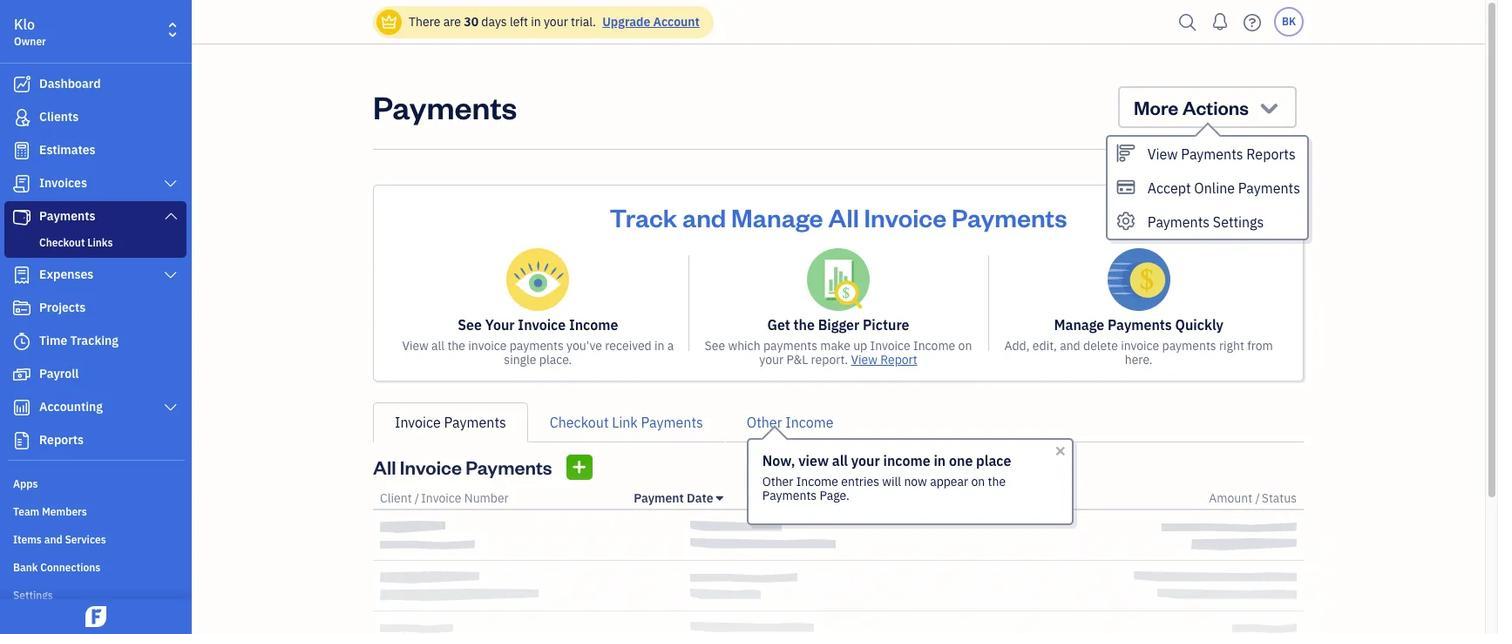 Task type: describe. For each thing, give the bounding box(es) containing it.
invoices link
[[4, 168, 187, 200]]

time
[[39, 333, 67, 349]]

clients link
[[4, 102, 187, 133]]

view
[[799, 453, 829, 470]]

0 vertical spatial all
[[829, 201, 859, 234]]

payments settings
[[1148, 214, 1265, 231]]

projects
[[39, 300, 86, 316]]

see which payments make up invoice income on your p&l report.
[[705, 338, 973, 368]]

will
[[883, 474, 902, 490]]

notes
[[886, 491, 918, 507]]

time tracking
[[39, 333, 119, 349]]

type
[[803, 491, 830, 507]]

your inside see which payments make up invoice income on your p&l report.
[[760, 352, 784, 368]]

page.
[[820, 488, 850, 504]]

close image
[[1054, 445, 1068, 459]]

project image
[[11, 300, 32, 317]]

add a new payment image
[[572, 456, 588, 478]]

other inside other income link
[[747, 414, 783, 432]]

bigger
[[818, 317, 860, 334]]

income
[[884, 453, 931, 470]]

bk button
[[1275, 7, 1304, 37]]

amount / status
[[1210, 491, 1297, 507]]

accept online payments link
[[1108, 171, 1308, 205]]

received
[[605, 338, 652, 354]]

place.
[[540, 352, 572, 368]]

payments for add,
[[1163, 338, 1217, 354]]

type / internal notes
[[803, 491, 918, 507]]

estimates link
[[4, 135, 187, 167]]

are
[[444, 14, 461, 30]]

income inside now, view all your income in one place other income entries will now appear on the payments page.
[[797, 474, 839, 490]]

dashboard
[[39, 76, 101, 92]]

reports link
[[4, 425, 187, 457]]

close image
[[1272, 197, 1292, 217]]

view for view report
[[851, 352, 878, 368]]

in for now,
[[934, 453, 946, 470]]

date
[[687, 491, 714, 507]]

invoice inside see your invoice income view all the invoice payments you've received in a single place.
[[518, 317, 566, 334]]

get the bigger picture
[[768, 317, 910, 334]]

0 vertical spatial your
[[544, 14, 568, 30]]

checkout links link
[[8, 233, 183, 254]]

client image
[[11, 109, 32, 126]]

on inside now, view all your income in one place other income entries will now appear on the payments page.
[[972, 474, 986, 490]]

income inside see which payments make up invoice income on your p&l report.
[[914, 338, 956, 354]]

track and manage all invoice payments
[[610, 201, 1068, 234]]

days
[[482, 14, 507, 30]]

estimate image
[[11, 142, 32, 160]]

0 horizontal spatial all
[[373, 455, 396, 480]]

one
[[950, 453, 973, 470]]

now, view all your income in one place other income entries will now appear on the payments page.
[[763, 453, 1012, 504]]

report
[[881, 352, 918, 368]]

view payments reports link
[[1108, 137, 1308, 171]]

report.
[[811, 352, 849, 368]]

all invoice payments
[[373, 455, 552, 480]]

payment
[[634, 491, 684, 507]]

account
[[654, 14, 700, 30]]

amount
[[1210, 491, 1253, 507]]

manage payments quickly image
[[1108, 248, 1171, 311]]

checkout for checkout links
[[39, 236, 85, 249]]

checkout for checkout link payments
[[550, 414, 609, 432]]

invoice payments link
[[373, 403, 528, 443]]

link
[[612, 414, 638, 432]]

accept
[[1148, 180, 1192, 197]]

0 vertical spatial manage
[[732, 201, 824, 234]]

other income link
[[725, 403, 856, 443]]

checkout links
[[39, 236, 113, 249]]

view for view payments reports
[[1148, 146, 1178, 163]]

invoice inside see which payments make up invoice income on your p&l report.
[[871, 338, 911, 354]]

notifications image
[[1207, 4, 1235, 39]]

/ for status
[[1256, 491, 1261, 507]]

tracking
[[70, 333, 119, 349]]

view inside see your invoice income view all the invoice payments you've received in a single place.
[[402, 338, 429, 354]]

more
[[1134, 95, 1179, 119]]

status
[[1262, 491, 1297, 507]]

payments inside see which payments make up invoice income on your p&l report.
[[764, 338, 818, 354]]

money image
[[11, 366, 32, 384]]

upgrade account link
[[599, 14, 700, 30]]

you've
[[567, 338, 602, 354]]

dashboard image
[[11, 76, 32, 93]]

see for which
[[705, 338, 726, 354]]

payments inside manage payments quickly add, edit, and delete invoice payments right from here.
[[1108, 317, 1173, 334]]

and for manage
[[683, 201, 727, 234]]

chevron large down image for invoices
[[163, 177, 179, 191]]

quickly
[[1176, 317, 1224, 334]]

invoices
[[39, 175, 87, 191]]

settings
[[1214, 214, 1265, 231]]

members
[[42, 506, 87, 519]]

internal
[[839, 491, 883, 507]]

projects link
[[4, 293, 187, 324]]

get
[[768, 317, 791, 334]]

payments link
[[4, 201, 187, 233]]

other inside now, view all your income in one place other income entries will now appear on the payments page.
[[763, 474, 794, 490]]

time tracking link
[[4, 326, 187, 357]]

klo
[[14, 16, 35, 33]]

report image
[[11, 432, 32, 450]]

1 horizontal spatial the
[[794, 317, 815, 334]]

in inside see your invoice income view all the invoice payments you've received in a single place.
[[655, 338, 665, 354]]

your
[[485, 317, 515, 334]]

and for services
[[44, 534, 62, 547]]

edit,
[[1033, 338, 1058, 354]]

payments inside now, view all your income in one place other income entries will now appear on the payments page.
[[763, 488, 817, 504]]

accounting
[[39, 399, 103, 415]]

apps link
[[4, 471, 187, 497]]

delete
[[1084, 338, 1119, 354]]

more actions button
[[1119, 86, 1297, 128]]

all inside now, view all your income in one place other income entries will now appear on the payments page.
[[832, 453, 848, 470]]

invoice for your
[[468, 338, 507, 354]]

p&l
[[787, 352, 808, 368]]

the inside now, view all your income in one place other income entries will now appear on the payments page.
[[988, 474, 1006, 490]]

services
[[65, 534, 106, 547]]

team members
[[13, 506, 87, 519]]

other income
[[747, 414, 834, 432]]

dashboard link
[[4, 69, 187, 100]]



Task type: locate. For each thing, give the bounding box(es) containing it.
/ right type
[[833, 491, 837, 507]]

on inside see which payments make up invoice income on your p&l report.
[[959, 338, 973, 354]]

picture
[[863, 317, 910, 334]]

chevron large down image
[[163, 177, 179, 191], [163, 269, 179, 283]]

go to help image
[[1239, 9, 1267, 35]]

2 horizontal spatial and
[[1060, 338, 1081, 354]]

client / invoice number
[[380, 491, 509, 507]]

0 horizontal spatial checkout
[[39, 236, 85, 249]]

type button
[[803, 491, 830, 507]]

view right make
[[851, 352, 878, 368]]

1 vertical spatial the
[[448, 338, 466, 354]]

your up entries
[[852, 453, 880, 470]]

chevron large down image for payments
[[163, 209, 179, 223]]

1 horizontal spatial manage
[[1054, 317, 1105, 334]]

see
[[458, 317, 482, 334], [705, 338, 726, 354]]

the left single
[[448, 338, 466, 354]]

all up client
[[373, 455, 396, 480]]

owner
[[14, 35, 46, 48]]

place
[[977, 453, 1012, 470]]

payments inside manage payments quickly add, edit, and delete invoice payments right from here.
[[1163, 338, 1217, 354]]

0 vertical spatial chevron large down image
[[163, 209, 179, 223]]

1 vertical spatial all
[[832, 453, 848, 470]]

make
[[821, 338, 851, 354]]

in left one
[[934, 453, 946, 470]]

income up view
[[786, 414, 834, 432]]

0 vertical spatial reports
[[1247, 146, 1296, 163]]

1 horizontal spatial all
[[829, 201, 859, 234]]

1 chevron large down image from the top
[[163, 177, 179, 191]]

other up now,
[[747, 414, 783, 432]]

and right the edit,
[[1060, 338, 1081, 354]]

payments inside main element
[[39, 208, 96, 224]]

payments settings link
[[1108, 205, 1308, 239]]

2 chevron large down image from the top
[[163, 401, 179, 415]]

1 horizontal spatial checkout
[[550, 414, 609, 432]]

get the bigger picture image
[[807, 248, 870, 311]]

other down now,
[[763, 474, 794, 490]]

see inside see which payments make up invoice income on your p&l report.
[[705, 338, 726, 354]]

all up get the bigger picture
[[829, 201, 859, 234]]

0 vertical spatial other
[[747, 414, 783, 432]]

clients
[[39, 109, 79, 125]]

team members link
[[4, 499, 187, 525]]

on
[[959, 338, 973, 354], [972, 474, 986, 490]]

view payments reports
[[1148, 146, 1296, 163]]

checkout up expenses
[[39, 236, 85, 249]]

which
[[728, 338, 761, 354]]

0 horizontal spatial reports
[[39, 432, 84, 448]]

there
[[409, 14, 441, 30]]

single
[[504, 352, 537, 368]]

2 vertical spatial and
[[44, 534, 62, 547]]

invoice for payments
[[1121, 338, 1160, 354]]

2 vertical spatial the
[[988, 474, 1006, 490]]

1 horizontal spatial and
[[683, 201, 727, 234]]

and
[[683, 201, 727, 234], [1060, 338, 1081, 354], [44, 534, 62, 547]]

left
[[510, 14, 528, 30]]

0 vertical spatial chevron large down image
[[163, 177, 179, 191]]

1 vertical spatial see
[[705, 338, 726, 354]]

appear
[[930, 474, 969, 490]]

income
[[569, 317, 619, 334], [914, 338, 956, 354], [786, 414, 834, 432], [797, 474, 839, 490]]

payment image
[[11, 208, 32, 226]]

/ left status
[[1256, 491, 1261, 507]]

your inside now, view all your income in one place other income entries will now appear on the payments page.
[[852, 453, 880, 470]]

up
[[854, 338, 868, 354]]

invoice inside see your invoice income view all the invoice payments you've received in a single place.
[[468, 338, 507, 354]]

1 invoice from the left
[[468, 338, 507, 354]]

0 vertical spatial see
[[458, 317, 482, 334]]

accounting link
[[4, 392, 187, 424]]

3 payments from the left
[[1163, 338, 1217, 354]]

2 horizontal spatial /
[[1256, 491, 1261, 507]]

0 vertical spatial all
[[432, 338, 445, 354]]

items and services link
[[4, 527, 187, 553]]

and inside main element
[[44, 534, 62, 547]]

2 horizontal spatial view
[[1148, 146, 1178, 163]]

checkout inside main element
[[39, 236, 85, 249]]

2 chevron large down image from the top
[[163, 269, 179, 283]]

on down place
[[972, 474, 986, 490]]

checkout link payments
[[550, 414, 703, 432]]

invoice image
[[11, 175, 32, 193]]

/ right client
[[415, 491, 420, 507]]

and inside manage payments quickly add, edit, and delete invoice payments right from here.
[[1060, 338, 1081, 354]]

invoice down your
[[468, 338, 507, 354]]

crown image
[[380, 13, 398, 31]]

your
[[544, 14, 568, 30], [760, 352, 784, 368], [852, 453, 880, 470]]

the down place
[[988, 474, 1006, 490]]

in left a
[[655, 338, 665, 354]]

more actions
[[1134, 95, 1250, 119]]

payments down quickly
[[1163, 338, 1217, 354]]

1 vertical spatial and
[[1060, 338, 1081, 354]]

1 horizontal spatial in
[[655, 338, 665, 354]]

/ for invoice
[[415, 491, 420, 507]]

add,
[[1005, 338, 1030, 354]]

manage inside manage payments quickly add, edit, and delete invoice payments right from here.
[[1054, 317, 1105, 334]]

bk
[[1283, 15, 1297, 28]]

0 horizontal spatial manage
[[732, 201, 824, 234]]

apps
[[13, 478, 38, 491]]

invoice payments
[[395, 414, 506, 432]]

2 vertical spatial your
[[852, 453, 880, 470]]

chevrondown image
[[1258, 95, 1282, 119]]

1 horizontal spatial reports
[[1247, 146, 1296, 163]]

1 chevron large down image from the top
[[163, 209, 179, 223]]

bank connections
[[13, 562, 101, 575]]

the inside see your invoice income view all the invoice payments you've received in a single place.
[[448, 338, 466, 354]]

track
[[610, 201, 678, 234]]

upgrade
[[603, 14, 651, 30]]

payments for income
[[510, 338, 564, 354]]

your left trial.
[[544, 14, 568, 30]]

0 horizontal spatial see
[[458, 317, 482, 334]]

payments down your
[[510, 338, 564, 354]]

caretdown image
[[717, 492, 724, 506]]

view up invoice payments link
[[402, 338, 429, 354]]

and right track
[[683, 201, 727, 234]]

0 horizontal spatial the
[[448, 338, 466, 354]]

1 vertical spatial checkout
[[550, 414, 609, 432]]

expenses link
[[4, 260, 187, 291]]

0 horizontal spatial /
[[415, 491, 420, 507]]

income up you've
[[569, 317, 619, 334]]

1 horizontal spatial view
[[851, 352, 878, 368]]

estimates
[[39, 142, 96, 158]]

3 / from the left
[[1256, 491, 1261, 507]]

see left your
[[458, 317, 482, 334]]

view report
[[851, 352, 918, 368]]

1 horizontal spatial all
[[832, 453, 848, 470]]

0 vertical spatial in
[[531, 14, 541, 30]]

invoice right delete
[[1121, 338, 1160, 354]]

and right items
[[44, 534, 62, 547]]

2 / from the left
[[833, 491, 837, 507]]

2 invoice from the left
[[1121, 338, 1160, 354]]

view up accept
[[1148, 146, 1178, 163]]

1 vertical spatial other
[[763, 474, 794, 490]]

all inside see your invoice income view all the invoice payments you've received in a single place.
[[432, 338, 445, 354]]

0 vertical spatial on
[[959, 338, 973, 354]]

1 vertical spatial reports
[[39, 432, 84, 448]]

from
[[1248, 338, 1274, 354]]

in inside now, view all your income in one place other income entries will now appear on the payments page.
[[934, 453, 946, 470]]

all
[[829, 201, 859, 234], [373, 455, 396, 480]]

0 horizontal spatial your
[[544, 14, 568, 30]]

reports down accounting
[[39, 432, 84, 448]]

chart image
[[11, 399, 32, 417]]

chevron large down image down payroll link on the bottom
[[163, 401, 179, 415]]

there are 30 days left in your trial. upgrade account
[[409, 14, 700, 30]]

accept online payments
[[1148, 180, 1301, 197]]

income right the up
[[914, 338, 956, 354]]

1 horizontal spatial invoice
[[1121, 338, 1160, 354]]

1 horizontal spatial payments
[[764, 338, 818, 354]]

2 horizontal spatial your
[[852, 453, 880, 470]]

chevron large down image for expenses
[[163, 269, 179, 283]]

your left p&l
[[760, 352, 784, 368]]

a
[[668, 338, 674, 354]]

0 horizontal spatial and
[[44, 534, 62, 547]]

bank
[[13, 562, 38, 575]]

1 vertical spatial manage
[[1054, 317, 1105, 334]]

invoice
[[468, 338, 507, 354], [1121, 338, 1160, 354]]

payroll
[[39, 366, 79, 382]]

all up invoice payments
[[432, 338, 445, 354]]

number
[[465, 491, 509, 507]]

2 horizontal spatial in
[[934, 453, 946, 470]]

chevron large down image up checkout links link
[[163, 209, 179, 223]]

reports
[[1247, 146, 1296, 163], [39, 432, 84, 448]]

0 horizontal spatial payments
[[510, 338, 564, 354]]

invoice
[[864, 201, 947, 234], [518, 317, 566, 334], [871, 338, 911, 354], [395, 414, 441, 432], [400, 455, 462, 480], [421, 491, 462, 507]]

1 horizontal spatial your
[[760, 352, 784, 368]]

1 vertical spatial in
[[655, 338, 665, 354]]

income up 'type' button
[[797, 474, 839, 490]]

1 horizontal spatial see
[[705, 338, 726, 354]]

0 horizontal spatial all
[[432, 338, 445, 354]]

0 horizontal spatial in
[[531, 14, 541, 30]]

invoice inside manage payments quickly add, edit, and delete invoice payments right from here.
[[1121, 338, 1160, 354]]

1 horizontal spatial /
[[833, 491, 837, 507]]

2 vertical spatial in
[[934, 453, 946, 470]]

checkout up the add a new payment icon
[[550, 414, 609, 432]]

30
[[464, 14, 479, 30]]

0 vertical spatial the
[[794, 317, 815, 334]]

on left add,
[[959, 338, 973, 354]]

view
[[1148, 146, 1178, 163], [402, 338, 429, 354], [851, 352, 878, 368]]

see your invoice income view all the invoice payments you've received in a single place.
[[402, 317, 674, 368]]

in right left
[[531, 14, 541, 30]]

1 vertical spatial your
[[760, 352, 784, 368]]

0 horizontal spatial invoice
[[468, 338, 507, 354]]

links
[[87, 236, 113, 249]]

main element
[[0, 0, 248, 635]]

search image
[[1174, 9, 1202, 35]]

payroll link
[[4, 359, 187, 391]]

reports down the chevrondown "icon"
[[1247, 146, 1296, 163]]

in
[[531, 14, 541, 30], [655, 338, 665, 354], [934, 453, 946, 470]]

see inside see your invoice income view all the invoice payments you've received in a single place.
[[458, 317, 482, 334]]

now
[[905, 474, 928, 490]]

expense image
[[11, 267, 32, 284]]

0 horizontal spatial view
[[402, 338, 429, 354]]

2 horizontal spatial payments
[[1163, 338, 1217, 354]]

0 vertical spatial checkout
[[39, 236, 85, 249]]

now,
[[763, 453, 796, 470]]

chevron large down image inside invoices link
[[163, 177, 179, 191]]

chevron large down image inside expenses link
[[163, 269, 179, 283]]

team
[[13, 506, 39, 519]]

1 / from the left
[[415, 491, 420, 507]]

settings image
[[13, 589, 187, 602]]

payment date
[[634, 491, 714, 507]]

1 vertical spatial chevron large down image
[[163, 269, 179, 283]]

items
[[13, 534, 42, 547]]

1 vertical spatial chevron large down image
[[163, 401, 179, 415]]

1 vertical spatial on
[[972, 474, 986, 490]]

the right get at right
[[794, 317, 815, 334]]

see left which
[[705, 338, 726, 354]]

freshbooks image
[[82, 607, 110, 628]]

1 vertical spatial all
[[373, 455, 396, 480]]

2 payments from the left
[[764, 338, 818, 354]]

chevron large down image
[[163, 209, 179, 223], [163, 401, 179, 415]]

payments down get at right
[[764, 338, 818, 354]]

the
[[794, 317, 815, 334], [448, 338, 466, 354], [988, 474, 1006, 490]]

see your invoice income image
[[507, 248, 570, 311]]

chevron large down image inside payments link
[[163, 209, 179, 223]]

chevron large down image down checkout links link
[[163, 269, 179, 283]]

2 horizontal spatial the
[[988, 474, 1006, 490]]

timer image
[[11, 333, 32, 351]]

chevron large down image down estimates link
[[163, 177, 179, 191]]

online
[[1195, 180, 1236, 197]]

see for your
[[458, 317, 482, 334]]

/ for internal
[[833, 491, 837, 507]]

0 vertical spatial and
[[683, 201, 727, 234]]

all right view
[[832, 453, 848, 470]]

income inside see your invoice income view all the invoice payments you've received in a single place.
[[569, 317, 619, 334]]

reports inside main element
[[39, 432, 84, 448]]

1 payments from the left
[[510, 338, 564, 354]]

chevron large down image for accounting
[[163, 401, 179, 415]]

manage payments quickly add, edit, and delete invoice payments right from here.
[[1005, 317, 1274, 368]]

payments inside see your invoice income view all the invoice payments you've received in a single place.
[[510, 338, 564, 354]]

client
[[380, 491, 412, 507]]

expenses
[[39, 267, 94, 283]]

in for there
[[531, 14, 541, 30]]

here.
[[1125, 352, 1153, 368]]



Task type: vqa. For each thing, say whether or not it's contained in the screenshot.
The Create Invoices From Projects
no



